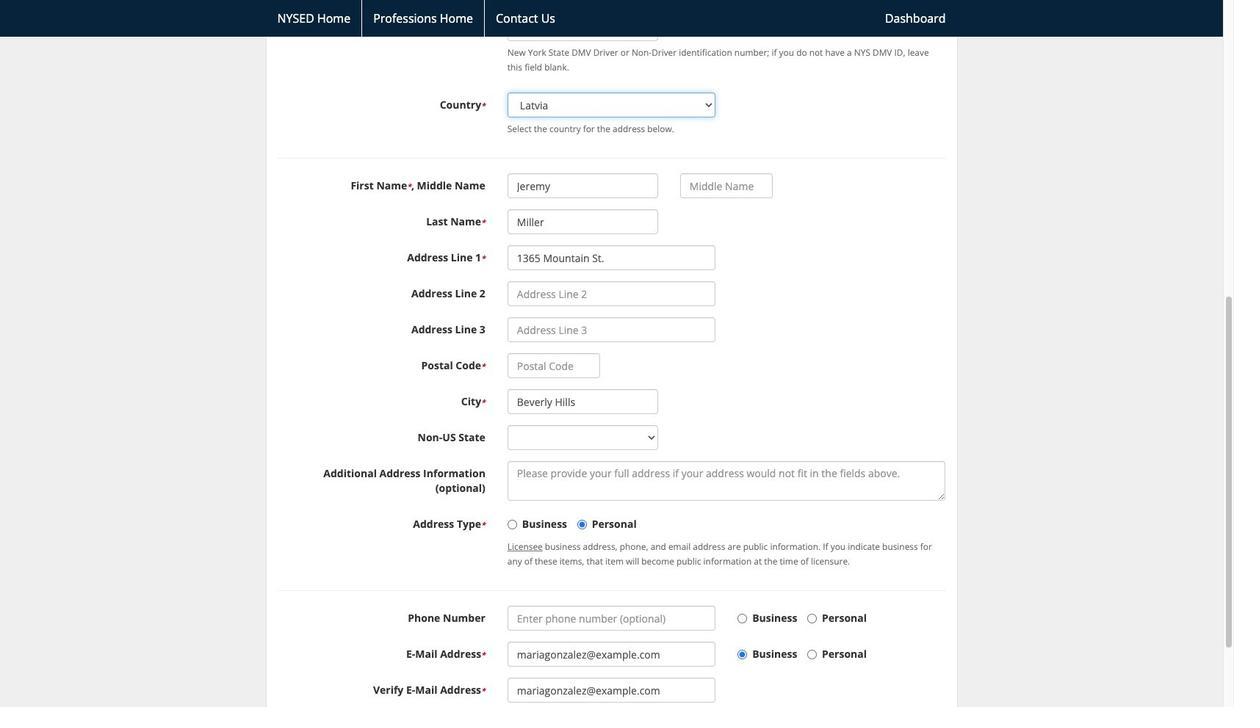 Task type: vqa. For each thing, say whether or not it's contained in the screenshot.
'Submit'
no



Task type: describe. For each thing, give the bounding box(es) containing it.
Postal Code text field
[[508, 354, 601, 379]]



Task type: locate. For each thing, give the bounding box(es) containing it.
ID text field
[[508, 16, 658, 41]]

Last Name text field
[[508, 210, 658, 235]]

Middle Name text field
[[680, 174, 774, 199]]

Please re-enter your e-mail address. text field
[[508, 678, 716, 703]]

None radio
[[508, 520, 517, 530], [577, 520, 587, 530], [738, 615, 748, 624], [738, 651, 748, 660], [808, 651, 817, 660], [508, 520, 517, 530], [577, 520, 587, 530], [738, 615, 748, 624], [738, 651, 748, 660], [808, 651, 817, 660]]

None radio
[[808, 615, 817, 624]]

First Name text field
[[508, 174, 658, 199]]

Address Line 1 text field
[[508, 246, 716, 271]]

Address Line 3 text field
[[508, 318, 716, 343]]

Enter phone number (optional) text field
[[508, 606, 716, 631]]

City text field
[[508, 390, 658, 415]]

Address Line 2 text field
[[508, 282, 716, 307]]

Email text field
[[508, 642, 716, 667]]

Please provide your full address if your address would not fit in the fields above. text field
[[508, 462, 946, 501]]



